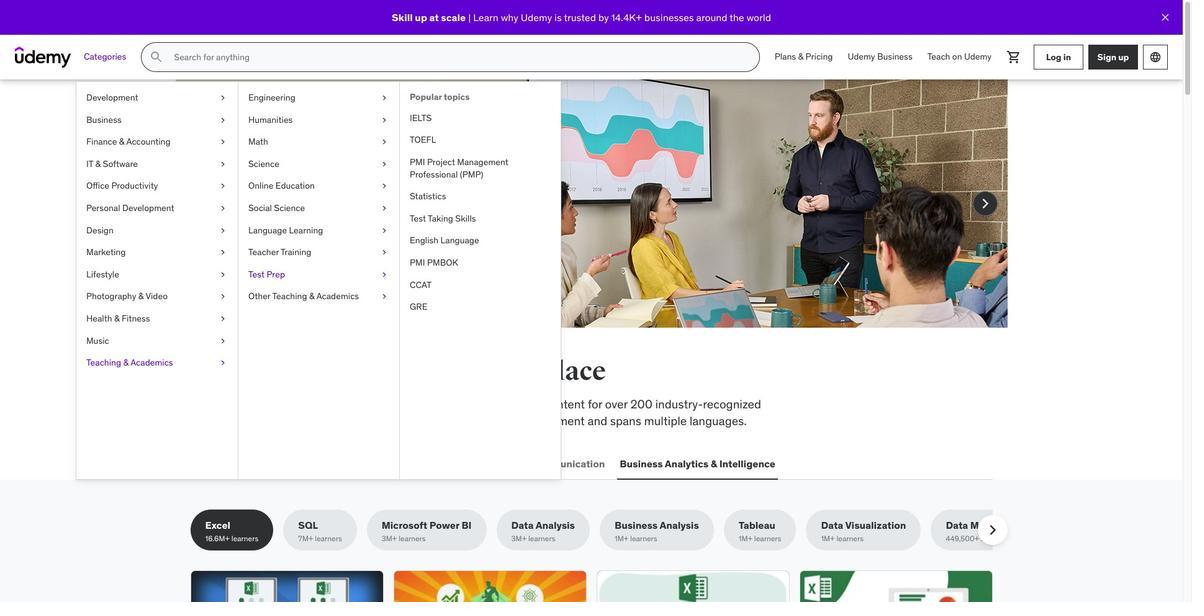 Task type: locate. For each thing, give the bounding box(es) containing it.
why right learn
[[501, 11, 518, 23]]

1 horizontal spatial analysis
[[660, 519, 699, 532]]

categories
[[84, 51, 126, 62]]

xsmall image inside the science link
[[379, 158, 389, 170]]

data inside data modeling 449,500+ learners
[[946, 519, 968, 532]]

0 horizontal spatial to
[[365, 397, 375, 412]]

up right sign
[[1118, 51, 1129, 62]]

xsmall image inside it & software link
[[218, 158, 228, 170]]

xsmall image inside humanities link
[[379, 114, 389, 126]]

xsmall image inside the teacher training "link"
[[379, 247, 389, 259]]

xsmall image left toefl
[[379, 136, 389, 148]]

0 horizontal spatial academics
[[130, 357, 173, 368]]

0 vertical spatial why
[[501, 11, 518, 23]]

0 vertical spatial to
[[438, 189, 449, 204]]

pmi up ccat
[[410, 257, 425, 268]]

to up supports
[[365, 397, 375, 412]]

xsmall image left math
[[218, 136, 228, 148]]

xsmall image for marketing
[[218, 247, 228, 259]]

data for data visualization
[[821, 519, 843, 532]]

data left visualization at the bottom
[[821, 519, 843, 532]]

1 vertical spatial science
[[274, 202, 305, 214]]

3m+ inside data analysis 3m+ learners
[[511, 534, 527, 543]]

certifications,
[[190, 413, 262, 428]]

online education
[[248, 180, 315, 191]]

it
[[86, 158, 93, 169]]

test down choose
[[410, 213, 426, 224]]

& right plans
[[798, 51, 804, 62]]

businesses
[[644, 11, 694, 23]]

up for sign
[[1118, 51, 1129, 62]]

gre link
[[400, 296, 561, 318]]

one
[[491, 356, 536, 387]]

xsmall image inside development link
[[218, 92, 228, 104]]

xsmall image inside online education link
[[379, 180, 389, 192]]

the
[[730, 11, 744, 23], [232, 356, 271, 387]]

xsmall image up all
[[218, 313, 228, 325]]

development
[[516, 413, 585, 428]]

academics down test prep link
[[316, 291, 359, 302]]

business inside the business analysis 1m+ learners
[[615, 519, 658, 532]]

supports
[[326, 413, 373, 428]]

xsmall image
[[379, 92, 389, 104], [218, 114, 228, 126], [218, 136, 228, 148], [379, 136, 389, 148], [379, 158, 389, 170], [218, 180, 228, 192], [379, 180, 389, 192], [218, 202, 228, 215], [218, 247, 228, 259], [218, 269, 228, 281], [379, 269, 389, 281], [218, 291, 228, 303], [379, 291, 389, 303], [218, 313, 228, 325], [218, 357, 228, 369]]

anything
[[235, 158, 324, 184]]

xsmall image left choose
[[379, 180, 389, 192]]

8 learners from the left
[[981, 534, 1008, 543]]

7 learners from the left
[[837, 534, 864, 543]]

test for test taking skills
[[410, 213, 426, 224]]

xsmall image inside 'other teaching & academics' link
[[379, 291, 389, 303]]

0 horizontal spatial 3m+
[[382, 534, 397, 543]]

Search for anything text field
[[172, 47, 744, 68]]

office productivity
[[86, 180, 158, 191]]

1 horizontal spatial teaching
[[272, 291, 307, 302]]

humanities
[[248, 114, 293, 125]]

xsmall image inside the lifestyle link
[[218, 269, 228, 281]]

to left the learn on the left top of page
[[438, 189, 449, 204]]

1 horizontal spatial language
[[441, 235, 479, 246]]

xsmall image for language learning
[[379, 224, 389, 237]]

learners inside data modeling 449,500+ learners
[[981, 534, 1008, 543]]

topic filters element
[[190, 510, 1030, 551]]

2 1m+ from the left
[[739, 534, 752, 543]]

& right analytics
[[711, 457, 717, 470]]

business for business analysis 1m+ learners
[[615, 519, 658, 532]]

you
[[348, 356, 393, 387]]

1 vertical spatial why
[[258, 189, 279, 204]]

xsmall image left test prep
[[218, 269, 228, 281]]

1 horizontal spatial to
[[438, 189, 449, 204]]

teach
[[927, 51, 950, 62]]

personal development link
[[76, 197, 238, 220]]

on
[[952, 51, 962, 62]]

xsmall image inside office productivity link
[[218, 180, 228, 192]]

teaching down prep
[[272, 291, 307, 302]]

1 horizontal spatial data
[[821, 519, 843, 532]]

development link
[[76, 87, 238, 109]]

for
[[588, 397, 602, 412]]

next image inside topic filters element
[[983, 520, 1002, 540]]

science up language learning
[[274, 202, 305, 214]]

xsmall image inside engineering link
[[379, 92, 389, 104]]

critical
[[240, 397, 276, 412]]

including
[[466, 397, 514, 412]]

xsmall image left ccat
[[379, 269, 389, 281]]

3 learners from the left
[[399, 534, 426, 543]]

0 vertical spatial the
[[730, 11, 744, 23]]

xsmall image inside business link
[[218, 114, 228, 126]]

0 horizontal spatial analysis
[[536, 519, 575, 532]]

trusted
[[564, 11, 596, 23]]

skills up workplace on the bottom of page
[[276, 356, 343, 387]]

1 horizontal spatial in
[[1063, 51, 1071, 62]]

xsmall image left request
[[218, 247, 228, 259]]

english language
[[410, 235, 479, 246]]

xsmall image left the humanities
[[218, 114, 228, 126]]

taking
[[428, 213, 453, 224]]

0 horizontal spatial the
[[232, 356, 271, 387]]

449,500+
[[946, 534, 979, 543]]

xsmall image inside social science link
[[379, 202, 389, 215]]

xsmall image left see at the top of the page
[[218, 180, 228, 192]]

1 1m+ from the left
[[615, 534, 628, 543]]

4 learners from the left
[[528, 534, 555, 543]]

xsmall image for design
[[218, 224, 228, 237]]

xsmall image inside marketing link
[[218, 247, 228, 259]]

at
[[429, 11, 439, 23]]

why for scale
[[501, 11, 518, 23]]

1 vertical spatial to
[[365, 397, 375, 412]]

xsmall image left 'popular'
[[379, 92, 389, 104]]

0 vertical spatial test
[[410, 213, 426, 224]]

finance
[[86, 136, 117, 147]]

world
[[747, 11, 771, 23]]

xsmall image inside teaching & academics link
[[218, 357, 228, 369]]

our
[[265, 413, 282, 428]]

online
[[248, 180, 273, 191]]

0 vertical spatial pmi
[[410, 156, 425, 168]]

xsmall image for health & fitness
[[218, 313, 228, 325]]

ielts
[[410, 112, 432, 123]]

development down office productivity link
[[122, 202, 174, 214]]

udemy left is on the top
[[521, 11, 552, 23]]

test inside 'test taking skills' link
[[410, 213, 426, 224]]

popular topics
[[410, 91, 470, 102]]

xsmall image left with
[[218, 202, 228, 215]]

next image for topic filters element
[[983, 520, 1002, 540]]

science
[[248, 158, 279, 169], [274, 202, 305, 214]]

science up online
[[248, 158, 279, 169]]

xsmall image inside test prep link
[[379, 269, 389, 281]]

1 horizontal spatial academics
[[316, 291, 359, 302]]

1 horizontal spatial 3m+
[[511, 534, 527, 543]]

analysis inside the business analysis 1m+ learners
[[660, 519, 699, 532]]

development inside button
[[216, 457, 280, 470]]

online education link
[[238, 175, 399, 197]]

academics down music link
[[130, 357, 173, 368]]

& right finance
[[119, 136, 124, 147]]

xsmall image for business
[[218, 114, 228, 126]]

& left video at the left of the page
[[138, 291, 144, 302]]

1m+ inside "data visualization 1m+ learners"
[[821, 534, 835, 543]]

pmi inside pmi project management professional (pmp)
[[410, 156, 425, 168]]

xsmall image up organizations
[[379, 158, 389, 170]]

1 pmi from the top
[[410, 156, 425, 168]]

1 analysis from the left
[[536, 519, 575, 532]]

xsmall image
[[218, 92, 228, 104], [379, 114, 389, 126], [218, 158, 228, 170], [379, 202, 389, 215], [218, 224, 228, 237], [379, 224, 389, 237], [379, 247, 389, 259], [218, 335, 228, 347]]

pricing
[[806, 51, 833, 62]]

xsmall image inside finance & accounting link
[[218, 136, 228, 148]]

marketing link
[[76, 242, 238, 264]]

test taking skills link
[[400, 208, 561, 230]]

1 vertical spatial development
[[122, 202, 174, 214]]

1 horizontal spatial why
[[501, 11, 518, 23]]

next image inside the "carousel" element
[[975, 194, 995, 214]]

0 horizontal spatial data
[[511, 519, 534, 532]]

1 horizontal spatial up
[[1118, 51, 1129, 62]]

request
[[242, 240, 282, 252]]

data right bi
[[511, 519, 534, 532]]

pmi up professional
[[410, 156, 425, 168]]

development right web
[[216, 457, 280, 470]]

xsmall image inside math link
[[379, 136, 389, 148]]

up inside sign up link
[[1118, 51, 1129, 62]]

3m+
[[382, 534, 397, 543], [511, 534, 527, 543]]

design
[[86, 224, 114, 236]]

data up the 449,500+
[[946, 519, 968, 532]]

1 horizontal spatial test
[[410, 213, 426, 224]]

up left at
[[415, 11, 427, 23]]

2 learners from the left
[[315, 534, 342, 543]]

around
[[696, 11, 727, 23]]

place
[[541, 356, 606, 387]]

power
[[430, 519, 459, 532]]

to inside covering critical workplace skills to technical topics, including prep content for over 200 industry-recognized certifications, our catalog supports well-rounded professional development and spans multiple languages.
[[365, 397, 375, 412]]

pmi project management professional (pmp) link
[[400, 151, 561, 186]]

test inside test prep link
[[248, 269, 265, 280]]

0 horizontal spatial in
[[462, 356, 486, 387]]

2 horizontal spatial data
[[946, 519, 968, 532]]

intelligence
[[719, 457, 775, 470]]

in
[[1063, 51, 1071, 62], [462, 356, 486, 387]]

learn
[[452, 189, 478, 204]]

learners
[[231, 534, 258, 543], [315, 534, 342, 543], [399, 534, 426, 543], [528, 534, 555, 543], [630, 534, 657, 543], [754, 534, 781, 543], [837, 534, 864, 543], [981, 534, 1008, 543]]

16.6m+
[[205, 534, 230, 543]]

business analytics & intelligence
[[620, 457, 775, 470]]

1 vertical spatial in
[[462, 356, 486, 387]]

data for data modeling
[[946, 519, 968, 532]]

0 horizontal spatial test
[[248, 269, 265, 280]]

xsmall image up covering
[[218, 357, 228, 369]]

xsmall image inside personal development link
[[218, 202, 228, 215]]

health & fitness link
[[76, 308, 238, 330]]

xsmall image for math
[[379, 136, 389, 148]]

udemy up language learning
[[260, 206, 297, 221]]

learners inside sql 7m+ learners
[[315, 534, 342, 543]]

1 vertical spatial academics
[[130, 357, 173, 368]]

analysis
[[536, 519, 575, 532], [660, 519, 699, 532]]

2 analysis from the left
[[660, 519, 699, 532]]

& inside button
[[711, 457, 717, 470]]

in up including
[[462, 356, 486, 387]]

xsmall image inside photography & video link
[[218, 291, 228, 303]]

xsmall image inside music link
[[218, 335, 228, 347]]

in right log
[[1063, 51, 1071, 62]]

teaching down music
[[86, 357, 121, 368]]

xsmall image for personal development
[[218, 202, 228, 215]]

the up critical at the left bottom of the page
[[232, 356, 271, 387]]

2 horizontal spatial 1m+
[[821, 534, 835, 543]]

1 vertical spatial pmi
[[410, 257, 425, 268]]

xsmall image for it & software
[[218, 158, 228, 170]]

teaching
[[272, 291, 307, 302], [86, 357, 121, 368]]

2 vertical spatial development
[[216, 457, 280, 470]]

0 vertical spatial academics
[[316, 291, 359, 302]]

& right health at the bottom
[[114, 313, 120, 324]]

language inside test prep element
[[441, 235, 479, 246]]

workplace
[[279, 397, 333, 412]]

sign up link
[[1088, 45, 1138, 70]]

why for anything
[[258, 189, 279, 204]]

3 1m+ from the left
[[821, 534, 835, 543]]

learners inside excel 16.6m+ learners
[[231, 534, 258, 543]]

and
[[588, 413, 607, 428]]

language up request
[[248, 224, 287, 236]]

organizations
[[323, 189, 394, 204]]

teacher training
[[248, 247, 311, 258]]

business inside button
[[620, 457, 663, 470]]

next image
[[975, 194, 995, 214], [983, 520, 1002, 540]]

xsmall image for development
[[218, 92, 228, 104]]

1m+
[[615, 534, 628, 543], [739, 534, 752, 543], [821, 534, 835, 543]]

data inside "data visualization 1m+ learners"
[[821, 519, 843, 532]]

leading
[[282, 189, 321, 204]]

3 data from the left
[[946, 519, 968, 532]]

tableau 1m+ learners
[[739, 519, 781, 543]]

udemy image
[[15, 47, 71, 68]]

1m+ inside the business analysis 1m+ learners
[[615, 534, 628, 543]]

data modeling 449,500+ learners
[[946, 519, 1015, 543]]

xsmall image for other teaching & academics
[[379, 291, 389, 303]]

& for pricing
[[798, 51, 804, 62]]

1m+ for business analysis
[[615, 534, 628, 543]]

0 horizontal spatial up
[[415, 11, 427, 23]]

udemy right on
[[964, 51, 992, 62]]

language down skills
[[441, 235, 479, 246]]

teaching & academics link
[[76, 352, 238, 374]]

teacher
[[248, 247, 279, 258]]

analysis for data analysis
[[536, 519, 575, 532]]

1 vertical spatial next image
[[983, 520, 1002, 540]]

0 vertical spatial skills
[[276, 356, 343, 387]]

management
[[457, 156, 508, 168]]

the left "world" at the top right
[[730, 11, 744, 23]]

udemy business link
[[840, 42, 920, 72]]

data for data analysis
[[511, 519, 534, 532]]

xsmall image left the 'gre'
[[379, 291, 389, 303]]

skills up supports
[[336, 397, 362, 412]]

development
[[86, 92, 138, 103], [122, 202, 174, 214], [216, 457, 280, 470]]

0 vertical spatial development
[[86, 92, 138, 103]]

xsmall image left other
[[218, 291, 228, 303]]

to
[[438, 189, 449, 204], [365, 397, 375, 412]]

& right it
[[95, 158, 101, 169]]

1 data from the left
[[511, 519, 534, 532]]

why right see at the top of the page
[[258, 189, 279, 204]]

for-
[[357, 133, 392, 160]]

1 horizontal spatial 1m+
[[739, 534, 752, 543]]

xsmall image for office productivity
[[218, 180, 228, 192]]

& down test prep link
[[309, 291, 315, 302]]

2 3m+ from the left
[[511, 534, 527, 543]]

1 learners from the left
[[231, 534, 258, 543]]

productivity
[[111, 180, 158, 191]]

video
[[146, 291, 168, 302]]

1 vertical spatial up
[[1118, 51, 1129, 62]]

0 horizontal spatial 1m+
[[615, 534, 628, 543]]

test left prep
[[248, 269, 265, 280]]

0 vertical spatial up
[[415, 11, 427, 23]]

0 horizontal spatial why
[[258, 189, 279, 204]]

& down music link
[[123, 357, 129, 368]]

scale
[[441, 11, 466, 23]]

xsmall image inside the health & fitness link
[[218, 313, 228, 325]]

why inside build ready-for- anything teams see why leading organizations choose to learn with udemy business.
[[258, 189, 279, 204]]

6 learners from the left
[[754, 534, 781, 543]]

2 data from the left
[[821, 519, 843, 532]]

1 vertical spatial test
[[248, 269, 265, 280]]

xsmall image inside 'design' link
[[218, 224, 228, 237]]

1 vertical spatial skills
[[336, 397, 362, 412]]

development down categories dropdown button
[[86, 92, 138, 103]]

xsmall image inside language learning link
[[379, 224, 389, 237]]

& for video
[[138, 291, 144, 302]]

0 vertical spatial next image
[[975, 194, 995, 214]]

analysis inside data analysis 3m+ learners
[[536, 519, 575, 532]]

pmbok
[[427, 257, 458, 268]]

1 3m+ from the left
[[382, 534, 397, 543]]

language
[[248, 224, 287, 236], [441, 235, 479, 246]]

photography
[[86, 291, 136, 302]]

udemy
[[521, 11, 552, 23], [848, 51, 875, 62], [964, 51, 992, 62], [260, 206, 297, 221]]

data inside data analysis 3m+ learners
[[511, 519, 534, 532]]

1 vertical spatial teaching
[[86, 357, 121, 368]]

2 pmi from the top
[[410, 257, 425, 268]]

5 learners from the left
[[630, 534, 657, 543]]



Task type: describe. For each thing, give the bounding box(es) containing it.
business.
[[300, 206, 351, 221]]

microsoft
[[382, 519, 427, 532]]

7m+
[[298, 534, 313, 543]]

xsmall image for teaching & academics
[[218, 357, 228, 369]]

professional
[[410, 169, 458, 180]]

microsoft power bi 3m+ learners
[[382, 519, 472, 543]]

music
[[86, 335, 109, 346]]

music link
[[76, 330, 238, 352]]

other teaching & academics
[[248, 291, 359, 302]]

all the skills you need in one place
[[190, 356, 606, 387]]

education
[[275, 180, 315, 191]]

xsmall image for test prep
[[379, 269, 389, 281]]

multiple
[[644, 413, 687, 428]]

test for test prep
[[248, 269, 265, 280]]

xsmall image for music
[[218, 335, 228, 347]]

other teaching & academics link
[[238, 286, 399, 308]]

business analytics & intelligence button
[[617, 449, 778, 479]]

submit search image
[[149, 50, 164, 65]]

choose
[[397, 189, 435, 204]]

test prep
[[248, 269, 285, 280]]

it & software
[[86, 158, 138, 169]]

office productivity link
[[76, 175, 238, 197]]

xsmall image for humanities
[[379, 114, 389, 126]]

skills inside covering critical workplace skills to technical topics, including prep content for over 200 industry-recognized certifications, our catalog supports well-rounded professional development and spans multiple languages.
[[336, 397, 362, 412]]

choose a language image
[[1149, 51, 1162, 63]]

& for software
[[95, 158, 101, 169]]

spans
[[610, 413, 641, 428]]

0 horizontal spatial teaching
[[86, 357, 121, 368]]

a
[[284, 240, 290, 252]]

learn
[[473, 11, 498, 23]]

request a demo
[[242, 240, 319, 252]]

learners inside data analysis 3m+ learners
[[528, 534, 555, 543]]

learners inside "data visualization 1m+ learners"
[[837, 534, 864, 543]]

development for web
[[216, 457, 280, 470]]

sign up
[[1097, 51, 1129, 62]]

sql
[[298, 519, 318, 532]]

web development button
[[190, 449, 282, 479]]

data visualization 1m+ learners
[[821, 519, 906, 543]]

test prep element
[[399, 82, 561, 479]]

ccat
[[410, 279, 432, 290]]

toefl link
[[400, 129, 561, 151]]

personal development
[[86, 202, 174, 214]]

xsmall image for engineering
[[379, 92, 389, 104]]

udemy inside build ready-for- anything teams see why leading organizations choose to learn with udemy business.
[[260, 206, 297, 221]]

business for business
[[86, 114, 122, 125]]

demo
[[292, 240, 319, 252]]

log
[[1046, 51, 1061, 62]]

covering critical workplace skills to technical topics, including prep content for over 200 industry-recognized certifications, our catalog supports well-rounded professional development and spans multiple languages.
[[190, 397, 761, 428]]

xsmall image for finance & accounting
[[218, 136, 228, 148]]

industry-
[[655, 397, 703, 412]]

development for personal
[[122, 202, 174, 214]]

1m+ inside the tableau 1m+ learners
[[739, 534, 752, 543]]

ielts link
[[400, 107, 561, 129]]

0 horizontal spatial language
[[248, 224, 287, 236]]

topics,
[[428, 397, 463, 412]]

0 vertical spatial teaching
[[272, 291, 307, 302]]

marketing
[[86, 247, 126, 258]]

sql 7m+ learners
[[298, 519, 342, 543]]

0 vertical spatial in
[[1063, 51, 1071, 62]]

it & software link
[[76, 153, 238, 175]]

pmi for pmi project management professional (pmp)
[[410, 156, 425, 168]]

personal
[[86, 202, 120, 214]]

english
[[410, 235, 438, 246]]

business for business analytics & intelligence
[[620, 457, 663, 470]]

excel
[[205, 519, 230, 532]]

plans
[[775, 51, 796, 62]]

udemy right pricing
[[848, 51, 875, 62]]

training
[[281, 247, 311, 258]]

technical
[[378, 397, 426, 412]]

carousel element
[[175, 79, 1007, 358]]

project
[[427, 156, 455, 168]]

test taking skills
[[410, 213, 476, 224]]

engineering
[[248, 92, 295, 103]]

prep
[[517, 397, 541, 412]]

teach on udemy
[[927, 51, 992, 62]]

photography & video link
[[76, 286, 238, 308]]

professional
[[449, 413, 513, 428]]

& for accounting
[[119, 136, 124, 147]]

tableau
[[739, 519, 775, 532]]

engineering link
[[238, 87, 399, 109]]

toefl
[[410, 134, 436, 146]]

lifestyle link
[[76, 264, 238, 286]]

learners inside the tableau 1m+ learners
[[754, 534, 781, 543]]

up for skill
[[415, 11, 427, 23]]

next image for the "carousel" element
[[975, 194, 995, 214]]

xsmall image for science
[[379, 158, 389, 170]]

analytics
[[665, 457, 709, 470]]

bi
[[462, 519, 472, 532]]

analysis for business analysis
[[660, 519, 699, 532]]

to inside build ready-for- anything teams see why leading organizations choose to learn with udemy business.
[[438, 189, 449, 204]]

other
[[248, 291, 270, 302]]

& for fitness
[[114, 313, 120, 324]]

communication
[[530, 457, 605, 470]]

data analysis 3m+ learners
[[511, 519, 575, 543]]

ccat link
[[400, 274, 561, 296]]

close image
[[1159, 11, 1172, 24]]

software
[[103, 158, 138, 169]]

design link
[[76, 220, 238, 242]]

build
[[235, 133, 289, 160]]

statistics
[[410, 191, 446, 202]]

well-
[[376, 413, 402, 428]]

learners inside the business analysis 1m+ learners
[[630, 534, 657, 543]]

pmi for pmi pmbok
[[410, 257, 425, 268]]

pmi project management professional (pmp)
[[410, 156, 508, 180]]

statistics link
[[400, 186, 561, 208]]

xsmall image for lifestyle
[[218, 269, 228, 281]]

& for academics
[[123, 357, 129, 368]]

by
[[598, 11, 609, 23]]

learners inside microsoft power bi 3m+ learners
[[399, 534, 426, 543]]

content
[[544, 397, 585, 412]]

categories button
[[76, 42, 134, 72]]

learning
[[289, 224, 323, 236]]

with
[[235, 206, 257, 221]]

shopping cart with 0 items image
[[1006, 50, 1021, 65]]

science link
[[238, 153, 399, 175]]

1m+ for data visualization
[[821, 534, 835, 543]]

0 vertical spatial science
[[248, 158, 279, 169]]

skills
[[455, 213, 476, 224]]

lifestyle
[[86, 269, 119, 280]]

language learning
[[248, 224, 323, 236]]

xsmall image for teacher training
[[379, 247, 389, 259]]

3m+ inside microsoft power bi 3m+ learners
[[382, 534, 397, 543]]

teach on udemy link
[[920, 42, 999, 72]]

xsmall image for photography & video
[[218, 291, 228, 303]]

leadership
[[385, 457, 438, 470]]

1 horizontal spatial the
[[730, 11, 744, 23]]

xsmall image for social science
[[379, 202, 389, 215]]

ready-
[[293, 133, 357, 160]]

finance & accounting
[[86, 136, 170, 147]]

language learning link
[[238, 220, 399, 242]]

see
[[235, 189, 255, 204]]

xsmall image for online education
[[379, 180, 389, 192]]

1 vertical spatial the
[[232, 356, 271, 387]]



Task type: vqa. For each thing, say whether or not it's contained in the screenshot.
why to the top
yes



